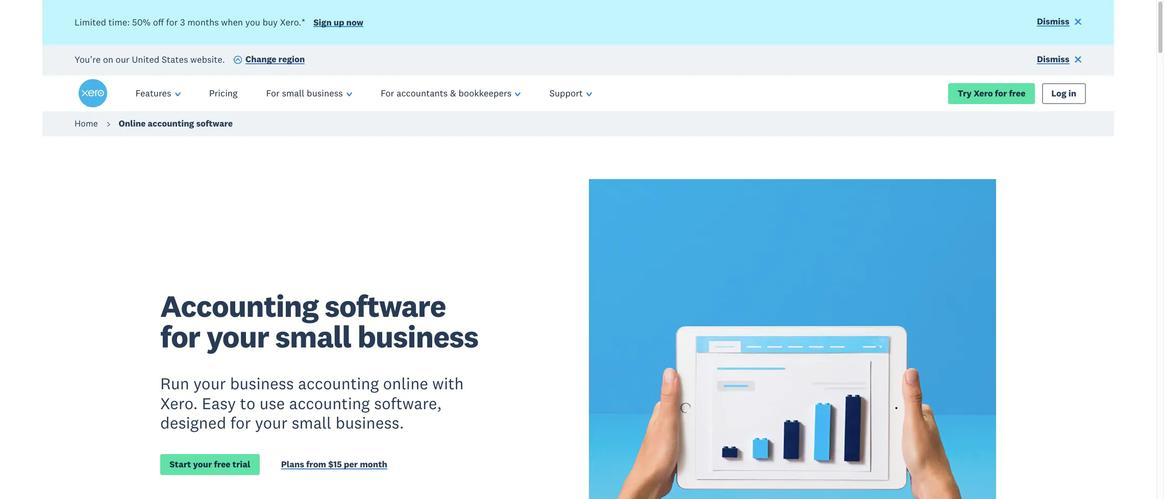 Task type: describe. For each thing, give the bounding box(es) containing it.
run
[[160, 373, 189, 394]]

pricing
[[209, 88, 238, 99]]

small inside run your business accounting online with xero. easy to use accounting software, designed for your small business.
[[292, 413, 332, 433]]

home link
[[75, 118, 98, 129]]

dismiss for limited time: 50% off for 3 months when you buy xero.*
[[1038, 16, 1070, 27]]

for inside the accounting software for your small business
[[160, 318, 200, 356]]

sign up now link
[[314, 17, 364, 30]]

try xero for free
[[958, 88, 1026, 99]]

features button
[[121, 76, 195, 112]]

features
[[136, 88, 171, 99]]

month
[[360, 459, 388, 470]]

1 vertical spatial free
[[214, 459, 231, 470]]

try
[[958, 88, 972, 99]]

support
[[550, 88, 583, 99]]

change region button
[[233, 53, 305, 67]]

sign
[[314, 17, 332, 28]]

home
[[75, 118, 98, 129]]

on
[[103, 53, 113, 65]]

time:
[[109, 16, 130, 28]]

online
[[383, 373, 428, 394]]

xero.
[[160, 393, 198, 413]]

software inside breadcrumbs element
[[196, 118, 233, 129]]

small inside the accounting software for your small business
[[275, 318, 351, 356]]

accounting inside breadcrumbs element
[[148, 118, 194, 129]]

for accountants & bookkeepers
[[381, 88, 512, 99]]

for small business button
[[252, 76, 367, 112]]

online
[[119, 118, 146, 129]]

trial
[[233, 459, 250, 470]]

software inside the accounting software for your small business
[[325, 287, 446, 325]]

software,
[[374, 393, 442, 413]]

from
[[306, 459, 326, 470]]

xero.*
[[280, 16, 306, 28]]

up
[[334, 17, 345, 28]]

now
[[347, 17, 364, 28]]

designed
[[160, 413, 226, 433]]

dismiss button for limited time: 50% off for 3 months when you buy xero.*
[[1038, 16, 1083, 29]]

xero
[[974, 88, 994, 99]]

your inside the accounting software for your small business
[[207, 318, 269, 356]]

when
[[221, 16, 243, 28]]

run your business accounting online with xero. easy to use accounting software, designed for your small business.
[[160, 373, 464, 433]]

bookkeepers
[[459, 88, 512, 99]]

$15
[[328, 459, 342, 470]]

plans from $15 per month link
[[281, 459, 388, 473]]

xero homepage image
[[78, 79, 107, 108]]

use
[[260, 393, 285, 413]]

dismiss button for you're on our united states website.
[[1038, 53, 1083, 67]]

website.
[[191, 53, 225, 65]]

plans
[[281, 459, 304, 470]]

buy
[[263, 16, 278, 28]]

you
[[245, 16, 260, 28]]

to
[[240, 393, 256, 413]]

for inside 'link'
[[996, 88, 1008, 99]]

small inside dropdown button
[[282, 88, 305, 99]]

in
[[1069, 88, 1077, 99]]



Task type: vqa. For each thing, say whether or not it's contained in the screenshot.
use
yes



Task type: locate. For each thing, give the bounding box(es) containing it.
you're
[[75, 53, 101, 65]]

per
[[344, 459, 358, 470]]

2 vertical spatial small
[[292, 413, 332, 433]]

a chart of income and expenses displays in xero's online accounting software on a tablet. image
[[589, 179, 997, 499]]

business inside the accounting software for your small business
[[358, 318, 479, 356]]

start your free trial
[[170, 459, 250, 470]]

limited
[[75, 16, 106, 28]]

1 dismiss button from the top
[[1038, 16, 1083, 29]]

0 vertical spatial business
[[307, 88, 343, 99]]

0 horizontal spatial business
[[230, 373, 294, 394]]

1 vertical spatial business
[[358, 318, 479, 356]]

1 horizontal spatial business
[[307, 88, 343, 99]]

months
[[187, 16, 219, 28]]

free
[[1010, 88, 1026, 99], [214, 459, 231, 470]]

for
[[166, 16, 178, 28], [996, 88, 1008, 99], [160, 318, 200, 356], [230, 413, 251, 433]]

online accounting software link
[[119, 118, 233, 129]]

plans from $15 per month
[[281, 459, 388, 470]]

0 vertical spatial dismiss button
[[1038, 16, 1083, 29]]

2 horizontal spatial business
[[358, 318, 479, 356]]

1 horizontal spatial for
[[381, 88, 394, 99]]

breadcrumbs element
[[0, 112, 1157, 137]]

0 horizontal spatial free
[[214, 459, 231, 470]]

business
[[307, 88, 343, 99], [358, 318, 479, 356], [230, 373, 294, 394]]

accountants
[[397, 88, 448, 99]]

your
[[207, 318, 269, 356], [194, 373, 226, 394], [255, 413, 288, 433], [193, 459, 212, 470]]

dismiss
[[1038, 16, 1070, 27], [1038, 54, 1070, 65]]

2 vertical spatial business
[[230, 373, 294, 394]]

0 vertical spatial dismiss
[[1038, 16, 1070, 27]]

business for for small business
[[307, 88, 343, 99]]

2 dismiss button from the top
[[1038, 53, 1083, 67]]

try xero for free link
[[949, 83, 1036, 104]]

you're on our united states website.
[[75, 53, 225, 65]]

for
[[266, 88, 280, 99], [381, 88, 394, 99]]

for right xero
[[996, 88, 1008, 99]]

accounting
[[148, 118, 194, 129], [298, 373, 379, 394], [289, 393, 370, 413]]

1 horizontal spatial software
[[325, 287, 446, 325]]

pricing link
[[195, 76, 252, 112]]

region
[[279, 54, 305, 65]]

1 for from the left
[[266, 88, 280, 99]]

1 vertical spatial software
[[325, 287, 446, 325]]

for for for accountants & bookkeepers
[[381, 88, 394, 99]]

log
[[1052, 88, 1067, 99]]

business inside dropdown button
[[307, 88, 343, 99]]

0 vertical spatial software
[[196, 118, 233, 129]]

for small business
[[266, 88, 343, 99]]

log in
[[1052, 88, 1077, 99]]

log in link
[[1043, 83, 1086, 104]]

2 for from the left
[[381, 88, 394, 99]]

dismiss button
[[1038, 16, 1083, 29], [1038, 53, 1083, 67]]

accounting software for your small business
[[160, 287, 479, 356]]

50%
[[132, 16, 151, 28]]

start your free trial link
[[160, 454, 260, 476]]

for left accountants
[[381, 88, 394, 99]]

1 vertical spatial dismiss button
[[1038, 53, 1083, 67]]

for accountants & bookkeepers button
[[367, 76, 535, 112]]

2 dismiss from the top
[[1038, 54, 1070, 65]]

1 vertical spatial small
[[275, 318, 351, 356]]

0 vertical spatial small
[[282, 88, 305, 99]]

free right xero
[[1010, 88, 1026, 99]]

for up run
[[160, 318, 200, 356]]

&
[[450, 88, 456, 99]]

0 horizontal spatial software
[[196, 118, 233, 129]]

off
[[153, 16, 164, 28]]

small
[[282, 88, 305, 99], [275, 318, 351, 356], [292, 413, 332, 433]]

software
[[196, 118, 233, 129], [325, 287, 446, 325]]

states
[[162, 53, 188, 65]]

dismiss for you're on our united states website.
[[1038, 54, 1070, 65]]

start
[[170, 459, 191, 470]]

for inside run your business accounting online with xero. easy to use accounting software, designed for your small business.
[[230, 413, 251, 433]]

1 dismiss from the top
[[1038, 16, 1070, 27]]

business for run your business accounting online with xero. easy to use accounting software, designed for your small business.
[[230, 373, 294, 394]]

limited time: 50% off for 3 months when you buy xero.*
[[75, 16, 306, 28]]

3
[[180, 16, 185, 28]]

business.
[[336, 413, 404, 433]]

for left use
[[230, 413, 251, 433]]

change
[[246, 54, 277, 65]]

change region
[[246, 54, 305, 65]]

easy
[[202, 393, 236, 413]]

united
[[132, 53, 159, 65]]

0 vertical spatial free
[[1010, 88, 1026, 99]]

1 horizontal spatial free
[[1010, 88, 1026, 99]]

accounting
[[160, 287, 319, 325]]

sign up now
[[314, 17, 364, 28]]

for left 3
[[166, 16, 178, 28]]

for for for small business
[[266, 88, 280, 99]]

support button
[[535, 76, 607, 112]]

0 horizontal spatial for
[[266, 88, 280, 99]]

free inside 'link'
[[1010, 88, 1026, 99]]

business inside run your business accounting online with xero. easy to use accounting software, designed for your small business.
[[230, 373, 294, 394]]

for down change region button
[[266, 88, 280, 99]]

free left trial
[[214, 459, 231, 470]]

1 vertical spatial dismiss
[[1038, 54, 1070, 65]]

with
[[433, 373, 464, 394]]

our
[[116, 53, 130, 65]]

online accounting software
[[119, 118, 233, 129]]



